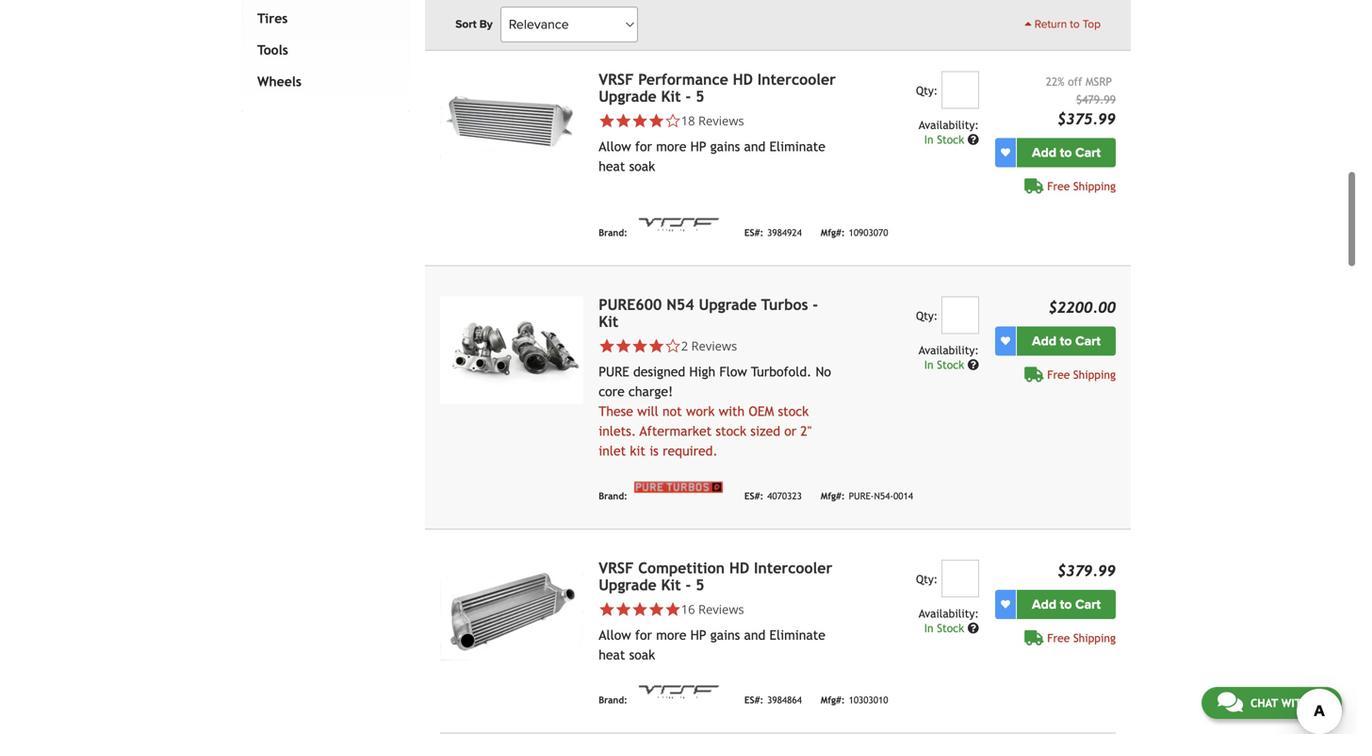 Task type: describe. For each thing, give the bounding box(es) containing it.
in for vrsf performance hd intercooler upgrade kit - 5
[[925, 133, 934, 146]]

more for performance
[[656, 139, 687, 154]]

core
[[599, 384, 625, 399]]

allow for more hp gains and eliminate heat soak for performance
[[599, 139, 826, 174]]

add to wish list image for $2200.00
[[1001, 337, 1011, 346]]

off
[[1068, 75, 1083, 88]]

5 for performance
[[696, 88, 705, 105]]

brand: for pure600 n54 upgrade turbos - kit
[[599, 491, 628, 502]]

tools link
[[254, 34, 391, 66]]

required.
[[663, 444, 718, 459]]

1 free from the top
[[1048, 180, 1070, 193]]

us
[[1313, 697, 1327, 710]]

es#: for vrsf competition hd intercooler upgrade kit - 5
[[745, 695, 764, 706]]

16
[[681, 601, 695, 618]]

5 for competition
[[696, 577, 705, 594]]

$2200.00
[[1049, 299, 1116, 316]]

es#: for pure600 n54 upgrade turbos - kit
[[745, 491, 764, 502]]

1 vrsf - corporate logo image from the top
[[632, 0, 726, 11]]

to for vrsf performance hd intercooler upgrade kit - 5
[[1060, 145, 1072, 161]]

pure600 n54 upgrade turbos - kit link
[[599, 296, 819, 330]]

return to top
[[1032, 17, 1101, 31]]

2"
[[801, 424, 812, 439]]

1 horizontal spatial stock
[[778, 404, 809, 419]]

in stock for vrsf competition hd intercooler upgrade kit - 5
[[925, 622, 968, 635]]

charge!
[[629, 384, 673, 399]]

es#: for vrsf performance hd intercooler upgrade kit - 5
[[745, 227, 764, 238]]

sort by
[[456, 17, 493, 31]]

add to cart button for $2200.00
[[1017, 327, 1116, 356]]

add to cart for $379.99
[[1033, 597, 1101, 613]]

reviews for performance
[[699, 112, 745, 129]]

these
[[599, 404, 634, 419]]

add for $2200.00
[[1033, 333, 1057, 349]]

turbofold.
[[751, 364, 812, 379]]

kit for n54
[[599, 313, 619, 330]]

3984924
[[768, 227, 802, 238]]

pure designed high flow turbofold. no core charge! these will not work with oem stock inlets. aftermarket stock sized or 2" inlet kit is required.
[[599, 364, 832, 459]]

1 shipping from the top
[[1074, 180, 1116, 193]]

aftermarket
[[640, 424, 712, 439]]

to for vrsf competition hd intercooler upgrade kit - 5
[[1060, 597, 1072, 613]]

es#4070323 -  pure-n54-0014 - pure600 n54 upgrade turbos - kit - pure designed high flow turbofold. no core charge! - pure turbos - bmw image
[[441, 297, 584, 404]]

1 16 reviews link from the left
[[599, 601, 843, 618]]

vrsf competition hd intercooler upgrade kit - 5
[[599, 560, 833, 594]]

1 2 reviews link from the left
[[599, 338, 843, 355]]

2 2 reviews link from the left
[[681, 338, 738, 355]]

0014
[[894, 491, 914, 502]]

reviews for competition
[[699, 601, 745, 618]]

hp for performance
[[691, 139, 707, 154]]

with inside the pure designed high flow turbofold. no core charge! these will not work with oem stock inlets. aftermarket stock sized or 2" inlet kit is required.
[[719, 404, 745, 419]]

hd for competition
[[730, 560, 750, 577]]

22%
[[1046, 75, 1065, 88]]

heat for vrsf competition hd intercooler upgrade kit - 5
[[599, 648, 626, 663]]

add to wish list image for $379.99
[[1001, 600, 1011, 610]]

pure
[[599, 364, 630, 379]]

free shipping for $379.99
[[1048, 632, 1116, 645]]

caret up image
[[1025, 18, 1032, 29]]

pure600
[[599, 296, 662, 313]]

availability: for pure600 n54 upgrade turbos - kit
[[919, 344, 979, 357]]

flow
[[720, 364, 748, 379]]

not
[[663, 404, 682, 419]]

by
[[480, 17, 493, 31]]

1 add from the top
[[1033, 145, 1057, 161]]

3984864
[[768, 695, 802, 706]]

$379.99
[[1058, 562, 1116, 580]]

10903070
[[849, 227, 889, 238]]

competition
[[639, 560, 725, 577]]

vrsf performance hd intercooler upgrade kit - 5
[[599, 71, 836, 105]]

hp for competition
[[691, 628, 707, 643]]

or
[[785, 424, 797, 439]]

in for pure600 n54 upgrade turbos - kit
[[925, 358, 934, 371]]

tools
[[257, 42, 288, 57]]

vrsf for vrsf competition hd intercooler upgrade kit - 5
[[599, 560, 634, 577]]

tires
[[257, 11, 288, 26]]

is
[[650, 444, 659, 459]]

msrp
[[1086, 75, 1113, 88]]

1 cart from the top
[[1076, 145, 1101, 161]]

empty star image for performance
[[665, 113, 681, 129]]

comments image
[[1218, 691, 1244, 714]]

- for vrsf competition hd intercooler upgrade kit - 5
[[686, 577, 691, 594]]

chat with us
[[1251, 697, 1327, 710]]

$375.99
[[1058, 110, 1116, 128]]

and for competition
[[744, 628, 766, 643]]

will
[[638, 404, 659, 419]]

free for $379.99
[[1048, 632, 1070, 645]]

pure600 n54 upgrade turbos - kit
[[599, 296, 819, 330]]

kit
[[630, 444, 646, 459]]

mfg#: 10903070
[[821, 227, 889, 238]]

add to cart for $2200.00
[[1033, 333, 1101, 349]]

n54
[[667, 296, 695, 313]]

for for competition
[[635, 628, 652, 643]]

1 horizontal spatial with
[[1282, 697, 1310, 710]]

upgrade for performance
[[599, 88, 657, 105]]

shipping for $2200.00
[[1074, 368, 1116, 381]]

mfg#: pure-n54-0014
[[821, 491, 914, 502]]

22% off msrp $479.99 $375.99
[[1046, 75, 1116, 128]]

allow for vrsf performance hd intercooler upgrade kit - 5
[[599, 139, 631, 154]]

sized
[[751, 424, 781, 439]]

eliminate for vrsf competition hd intercooler upgrade kit - 5
[[770, 628, 826, 643]]

18
[[681, 112, 695, 129]]

add to cart button for $379.99
[[1017, 590, 1116, 619]]

upgrade for competition
[[599, 577, 657, 594]]

mfg#: for vrsf competition hd intercooler upgrade kit - 5
[[821, 695, 845, 706]]



Task type: vqa. For each thing, say whether or not it's contained in the screenshot.
"Sign Up To Get Vehicle Specific Content, Sales, And More." on the left
no



Task type: locate. For each thing, give the bounding box(es) containing it.
es#: 3984924
[[745, 227, 802, 238]]

1 empty star image from the top
[[665, 113, 681, 129]]

0 vertical spatial question circle image
[[968, 359, 979, 371]]

allow for more hp gains and eliminate heat soak down 16 reviews
[[599, 628, 826, 663]]

and
[[744, 139, 766, 154], [744, 628, 766, 643]]

allow for more hp gains and eliminate heat soak for competition
[[599, 628, 826, 663]]

3 add to cart from the top
[[1033, 597, 1101, 613]]

2 18 reviews link from the left
[[681, 112, 745, 129]]

empty star image for n54
[[665, 338, 681, 355]]

1 in stock from the top
[[925, 133, 968, 146]]

reviews right 16
[[699, 601, 745, 618]]

2 es#: from the top
[[745, 491, 764, 502]]

to left top
[[1070, 17, 1080, 31]]

eliminate up '3984864'
[[770, 628, 826, 643]]

and down 18 reviews on the right top
[[744, 139, 766, 154]]

free
[[1048, 180, 1070, 193], [1048, 368, 1070, 381], [1048, 632, 1070, 645]]

es#3984924 - 10903070 - vrsf performance hd intercooler upgrade kit - 5 - allow for more hp gains and eliminate heat soak - vrsf - bmw image
[[441, 71, 584, 179]]

2 add to wish list image from the top
[[1001, 337, 1011, 346]]

5
[[696, 88, 705, 105], [696, 577, 705, 594]]

1 es#: from the top
[[745, 227, 764, 238]]

return to top link
[[1025, 16, 1101, 33]]

0 vertical spatial soak
[[629, 159, 656, 174]]

16 reviews link
[[599, 601, 843, 618], [681, 601, 745, 618]]

0 vertical spatial add to cart
[[1033, 145, 1101, 161]]

1 vertical spatial es#:
[[745, 491, 764, 502]]

- up 16
[[686, 577, 691, 594]]

star image
[[599, 113, 615, 129], [632, 113, 648, 129], [599, 338, 615, 355], [632, 338, 648, 355], [599, 602, 615, 618], [615, 602, 632, 618], [648, 602, 665, 618], [665, 602, 681, 618]]

16 reviews
[[681, 601, 745, 618]]

2 vertical spatial add to wish list image
[[1001, 600, 1011, 610]]

chat
[[1251, 697, 1279, 710]]

18 reviews link
[[599, 112, 843, 129], [681, 112, 745, 129]]

es#: 3984864
[[745, 695, 802, 706]]

1 vertical spatial soak
[[629, 648, 656, 663]]

2 reviews
[[681, 338, 738, 355]]

1 vertical spatial qty:
[[916, 309, 938, 322]]

3 vrsf - corporate logo image from the top
[[632, 680, 726, 704]]

1 allow from the top
[[599, 139, 631, 154]]

0 vertical spatial in
[[925, 133, 934, 146]]

0 vertical spatial free
[[1048, 180, 1070, 193]]

1 vertical spatial heat
[[599, 648, 626, 663]]

cart for $2200.00
[[1076, 333, 1101, 349]]

1 vertical spatial intercooler
[[754, 560, 833, 577]]

2 vrsf from the top
[[599, 560, 634, 577]]

add
[[1033, 145, 1057, 161], [1033, 333, 1057, 349], [1033, 597, 1057, 613]]

add to cart button down $379.99
[[1017, 590, 1116, 619]]

empty star image
[[665, 113, 681, 129], [665, 338, 681, 355]]

add to cart down $375.99
[[1033, 145, 1101, 161]]

18 reviews
[[681, 112, 745, 129]]

upgrade
[[599, 88, 657, 105], [699, 296, 757, 313], [599, 577, 657, 594]]

2 reviews link up flow
[[599, 338, 843, 355]]

2 add to cart button from the top
[[1017, 327, 1116, 356]]

hd up 18 reviews on the right top
[[733, 71, 753, 88]]

es#: left 3984924
[[745, 227, 764, 238]]

add to cart down $2200.00 at the top right of the page
[[1033, 333, 1101, 349]]

1 vertical spatial 5
[[696, 577, 705, 594]]

1 vertical spatial in stock
[[925, 358, 968, 371]]

1 qty: from the top
[[916, 84, 938, 97]]

0 horizontal spatial with
[[719, 404, 745, 419]]

vrsf
[[599, 71, 634, 88], [599, 560, 634, 577]]

0 vertical spatial qty:
[[916, 84, 938, 97]]

vrsf inside vrsf performance hd intercooler upgrade kit - 5
[[599, 71, 634, 88]]

hp down 18
[[691, 139, 707, 154]]

gains for competition
[[711, 628, 740, 643]]

1 vertical spatial reviews
[[692, 338, 738, 355]]

1 vertical spatial vrsf
[[599, 560, 634, 577]]

add to cart button down $375.99
[[1017, 138, 1116, 167]]

in
[[925, 133, 934, 146], [925, 358, 934, 371], [925, 622, 934, 635]]

3 add to wish list image from the top
[[1001, 600, 1011, 610]]

hd inside vrsf competition hd intercooler upgrade kit - 5
[[730, 560, 750, 577]]

1 brand: from the top
[[599, 2, 628, 13]]

in for vrsf competition hd intercooler upgrade kit - 5
[[925, 622, 934, 635]]

1 vertical spatial stock
[[937, 358, 965, 371]]

1 vertical spatial add to cart
[[1033, 333, 1101, 349]]

- inside the pure600 n54 upgrade turbos - kit
[[813, 296, 819, 313]]

1 vertical spatial for
[[635, 628, 652, 643]]

2 vertical spatial stock
[[937, 622, 965, 635]]

1 vertical spatial availability:
[[919, 344, 979, 357]]

2 availability: from the top
[[919, 344, 979, 357]]

1 add to cart button from the top
[[1017, 138, 1116, 167]]

2 reviews link up high
[[681, 338, 738, 355]]

vrsf competition hd intercooler upgrade kit - 5 link
[[599, 560, 833, 594]]

heat for vrsf performance hd intercooler upgrade kit - 5
[[599, 159, 626, 174]]

2 shipping from the top
[[1074, 368, 1116, 381]]

shipping
[[1074, 180, 1116, 193], [1074, 368, 1116, 381], [1074, 632, 1116, 645]]

mfg#: for pure600 n54 upgrade turbos - kit
[[821, 491, 845, 502]]

qty: for pure600 n54 upgrade turbos - kit
[[916, 309, 938, 322]]

1 vertical spatial allow
[[599, 628, 631, 643]]

brand: for vrsf competition hd intercooler upgrade kit - 5
[[599, 695, 628, 706]]

no
[[816, 364, 832, 379]]

gains down 18 reviews on the right top
[[711, 139, 740, 154]]

cart for $379.99
[[1076, 597, 1101, 613]]

1 vertical spatial free shipping
[[1048, 368, 1116, 381]]

mfg#:
[[821, 227, 845, 238], [821, 491, 845, 502], [821, 695, 845, 706]]

3 brand: from the top
[[599, 491, 628, 502]]

2 empty star image from the top
[[665, 338, 681, 355]]

3 mfg#: from the top
[[821, 695, 845, 706]]

0 vertical spatial upgrade
[[599, 88, 657, 105]]

reviews up high
[[692, 338, 738, 355]]

vrsf inside vrsf competition hd intercooler upgrade kit - 5
[[599, 560, 634, 577]]

2 qty: from the top
[[916, 309, 938, 322]]

1 hp from the top
[[691, 139, 707, 154]]

3 add from the top
[[1033, 597, 1057, 613]]

1 vertical spatial add to wish list image
[[1001, 337, 1011, 346]]

with
[[719, 404, 745, 419], [1282, 697, 1310, 710]]

vrsf - corporate logo image up performance on the top of the page
[[632, 0, 726, 11]]

add to cart button
[[1017, 138, 1116, 167], [1017, 327, 1116, 356], [1017, 590, 1116, 619]]

mfg#: 10303010
[[821, 695, 889, 706]]

- inside vrsf competition hd intercooler upgrade kit - 5
[[686, 577, 691, 594]]

3 in stock from the top
[[925, 622, 968, 635]]

heat
[[599, 159, 626, 174], [599, 648, 626, 663]]

designed
[[634, 364, 686, 379]]

None number field
[[942, 71, 979, 109], [942, 297, 979, 334], [942, 560, 979, 598], [942, 71, 979, 109], [942, 297, 979, 334], [942, 560, 979, 598]]

shipping for $379.99
[[1074, 632, 1116, 645]]

5 inside vrsf competition hd intercooler upgrade kit - 5
[[696, 577, 705, 594]]

1 18 reviews link from the left
[[599, 112, 843, 129]]

question circle image
[[968, 134, 979, 145]]

more
[[656, 139, 687, 154], [656, 628, 687, 643]]

shipping down $379.99
[[1074, 632, 1116, 645]]

2 in from the top
[[925, 358, 934, 371]]

question circle image for $379.99
[[968, 623, 979, 634]]

es#3984864 - 10303010 - vrsf competition hd intercooler upgrade kit - 5 - allow for more hp gains and eliminate heat soak - vrsf - bmw image
[[441, 560, 584, 668]]

pure turbos - corporate logo image
[[632, 476, 726, 500]]

2 soak from the top
[[629, 648, 656, 663]]

kit inside vrsf competition hd intercooler upgrade kit - 5
[[662, 577, 681, 594]]

1 stock from the top
[[937, 133, 965, 146]]

cart down $375.99
[[1076, 145, 1101, 161]]

2 vertical spatial vrsf - corporate logo image
[[632, 680, 726, 704]]

stock
[[778, 404, 809, 419], [716, 424, 747, 439]]

0 vertical spatial empty star image
[[665, 113, 681, 129]]

kit for competition
[[662, 577, 681, 594]]

0 vertical spatial heat
[[599, 159, 626, 174]]

1 vertical spatial cart
[[1076, 333, 1101, 349]]

in stock for pure600 n54 upgrade turbos - kit
[[925, 358, 968, 371]]

1 mfg#: from the top
[[821, 227, 845, 238]]

3 in from the top
[[925, 622, 934, 635]]

for down performance on the top of the page
[[635, 139, 652, 154]]

0 vertical spatial hd
[[733, 71, 753, 88]]

0 vertical spatial and
[[744, 139, 766, 154]]

inlets.
[[599, 424, 636, 439]]

mfg#: left 10303010
[[821, 695, 845, 706]]

upgrade inside the pure600 n54 upgrade turbos - kit
[[699, 296, 757, 313]]

2 vertical spatial free shipping
[[1048, 632, 1116, 645]]

1 eliminate from the top
[[770, 139, 826, 154]]

2 allow from the top
[[599, 628, 631, 643]]

1 vertical spatial free
[[1048, 368, 1070, 381]]

2 hp from the top
[[691, 628, 707, 643]]

0 vertical spatial -
[[686, 88, 691, 105]]

2 vrsf - corporate logo image from the top
[[632, 213, 726, 236]]

2 brand: from the top
[[599, 227, 628, 238]]

qty:
[[916, 84, 938, 97], [916, 309, 938, 322], [916, 573, 938, 586]]

free shipping
[[1048, 180, 1116, 193], [1048, 368, 1116, 381], [1048, 632, 1116, 645]]

free shipping down $2200.00 at the top right of the page
[[1048, 368, 1116, 381]]

2 for from the top
[[635, 628, 652, 643]]

performance
[[639, 71, 729, 88]]

1 add to wish list image from the top
[[1001, 148, 1011, 157]]

reviews for n54
[[692, 338, 738, 355]]

0 vertical spatial add to wish list image
[[1001, 148, 1011, 157]]

1 question circle image from the top
[[968, 359, 979, 371]]

brand: for vrsf performance hd intercooler upgrade kit - 5
[[599, 227, 628, 238]]

3 es#: from the top
[[745, 695, 764, 706]]

upgrade inside vrsf competition hd intercooler upgrade kit - 5
[[599, 577, 657, 594]]

3 availability: from the top
[[919, 607, 979, 620]]

intercooler for vrsf performance hd intercooler upgrade kit - 5
[[758, 71, 836, 88]]

1 vertical spatial hp
[[691, 628, 707, 643]]

2 add from the top
[[1033, 333, 1057, 349]]

vrsf - corporate logo image
[[632, 0, 726, 11], [632, 213, 726, 236], [632, 680, 726, 704]]

soak
[[629, 159, 656, 174], [629, 648, 656, 663]]

more down 18
[[656, 139, 687, 154]]

chat with us link
[[1202, 687, 1343, 719]]

2 question circle image from the top
[[968, 623, 979, 634]]

gains down 16 reviews
[[711, 628, 740, 643]]

to down $379.99
[[1060, 597, 1072, 613]]

0 vertical spatial shipping
[[1074, 180, 1116, 193]]

2 reviews link
[[599, 338, 843, 355], [681, 338, 738, 355]]

mfg#: left 'pure-'
[[821, 491, 845, 502]]

1 gains from the top
[[711, 139, 740, 154]]

stock
[[937, 133, 965, 146], [937, 358, 965, 371], [937, 622, 965, 635]]

0 vertical spatial stock
[[937, 133, 965, 146]]

0 vertical spatial free shipping
[[1048, 180, 1116, 193]]

1 vertical spatial with
[[1282, 697, 1310, 710]]

$479.99
[[1077, 93, 1116, 106]]

tires link
[[254, 3, 391, 34]]

1 vertical spatial stock
[[716, 424, 747, 439]]

es#: left the 4070323
[[745, 491, 764, 502]]

2 stock from the top
[[937, 358, 965, 371]]

stock up or
[[778, 404, 809, 419]]

0 vertical spatial eliminate
[[770, 139, 826, 154]]

0 vertical spatial vrsf
[[599, 71, 634, 88]]

1 soak from the top
[[629, 159, 656, 174]]

1 vertical spatial question circle image
[[968, 623, 979, 634]]

mfg#: for vrsf performance hd intercooler upgrade kit - 5
[[821, 227, 845, 238]]

2 vertical spatial add
[[1033, 597, 1057, 613]]

stock for vrsf competition hd intercooler upgrade kit - 5
[[937, 622, 965, 635]]

0 vertical spatial with
[[719, 404, 745, 419]]

hd up 16 reviews
[[730, 560, 750, 577]]

0 vertical spatial cart
[[1076, 145, 1101, 161]]

vrsf - corporate logo image for competition
[[632, 680, 726, 704]]

high
[[690, 364, 716, 379]]

gains for performance
[[711, 139, 740, 154]]

es#: 4070323
[[745, 491, 802, 502]]

reviews down vrsf performance hd intercooler upgrade kit - 5 in the top of the page
[[699, 112, 745, 129]]

5 up 16 reviews
[[696, 577, 705, 594]]

2
[[681, 338, 688, 355]]

allow for vrsf competition hd intercooler upgrade kit - 5
[[599, 628, 631, 643]]

1 add to cart from the top
[[1033, 145, 1101, 161]]

free shipping down $375.99
[[1048, 180, 1116, 193]]

work
[[686, 404, 715, 419]]

availability: for vrsf performance hd intercooler upgrade kit - 5
[[919, 118, 979, 132]]

2 16 reviews link from the left
[[681, 601, 745, 618]]

3 shipping from the top
[[1074, 632, 1116, 645]]

1 heat from the top
[[599, 159, 626, 174]]

2 vertical spatial cart
[[1076, 597, 1101, 613]]

inlet
[[599, 444, 626, 459]]

for down competition
[[635, 628, 652, 643]]

3 add to cart button from the top
[[1017, 590, 1116, 619]]

2 vertical spatial -
[[686, 577, 691, 594]]

shipping down $375.99
[[1074, 180, 1116, 193]]

0 vertical spatial more
[[656, 139, 687, 154]]

1 more from the top
[[656, 139, 687, 154]]

question circle image
[[968, 359, 979, 371], [968, 623, 979, 634]]

hd inside vrsf performance hd intercooler upgrade kit - 5
[[733, 71, 753, 88]]

vrsf left performance on the top of the page
[[599, 71, 634, 88]]

0 vertical spatial hp
[[691, 139, 707, 154]]

2 vertical spatial reviews
[[699, 601, 745, 618]]

stock left sized
[[716, 424, 747, 439]]

es#: left '3984864'
[[745, 695, 764, 706]]

2 vertical spatial upgrade
[[599, 577, 657, 594]]

and for performance
[[744, 139, 766, 154]]

0 vertical spatial allow for more hp gains and eliminate heat soak
[[599, 139, 826, 174]]

2 free shipping from the top
[[1048, 368, 1116, 381]]

1 vertical spatial gains
[[711, 628, 740, 643]]

vrsf - corporate logo image up n54
[[632, 213, 726, 236]]

1 vertical spatial empty star image
[[665, 338, 681, 355]]

more for competition
[[656, 628, 687, 643]]

shipping down $2200.00 at the top right of the page
[[1074, 368, 1116, 381]]

2 vertical spatial es#:
[[745, 695, 764, 706]]

top
[[1083, 17, 1101, 31]]

0 vertical spatial in stock
[[925, 133, 968, 146]]

add for $379.99
[[1033, 597, 1057, 613]]

2 more from the top
[[656, 628, 687, 643]]

stock for vrsf performance hd intercooler upgrade kit - 5
[[937, 133, 965, 146]]

5 inside vrsf performance hd intercooler upgrade kit - 5
[[696, 88, 705, 105]]

qty: for vrsf competition hd intercooler upgrade kit - 5
[[916, 573, 938, 586]]

for
[[635, 139, 652, 154], [635, 628, 652, 643]]

allow for more hp gains and eliminate heat soak
[[599, 139, 826, 174], [599, 628, 826, 663]]

2 gains from the top
[[711, 628, 740, 643]]

1 for from the top
[[635, 139, 652, 154]]

es#:
[[745, 227, 764, 238], [745, 491, 764, 502], [745, 695, 764, 706]]

kit
[[662, 88, 681, 105], [599, 313, 619, 330], [662, 577, 681, 594]]

kit for performance
[[662, 88, 681, 105]]

eliminate
[[770, 139, 826, 154], [770, 628, 826, 643]]

1 vertical spatial -
[[813, 296, 819, 313]]

turbos
[[762, 296, 808, 313]]

add to wish list image
[[1001, 148, 1011, 157], [1001, 337, 1011, 346], [1001, 600, 1011, 610]]

1 5 from the top
[[696, 88, 705, 105]]

and down 16 reviews
[[744, 628, 766, 643]]

2 mfg#: from the top
[[821, 491, 845, 502]]

add to cart down $379.99
[[1033, 597, 1101, 613]]

oem
[[749, 404, 774, 419]]

availability: for vrsf competition hd intercooler upgrade kit - 5
[[919, 607, 979, 620]]

free down $375.99
[[1048, 180, 1070, 193]]

cart down $2200.00 at the top right of the page
[[1076, 333, 1101, 349]]

-
[[686, 88, 691, 105], [813, 296, 819, 313], [686, 577, 691, 594]]

1 availability: from the top
[[919, 118, 979, 132]]

empty star image down performance on the top of the page
[[665, 113, 681, 129]]

intercooler inside vrsf competition hd intercooler upgrade kit - 5
[[754, 560, 833, 577]]

0 vertical spatial stock
[[778, 404, 809, 419]]

wheels link
[[254, 66, 391, 97]]

n54-
[[875, 491, 894, 502]]

- for vrsf performance hd intercooler upgrade kit - 5
[[686, 88, 691, 105]]

1 vertical spatial hd
[[730, 560, 750, 577]]

1 vertical spatial more
[[656, 628, 687, 643]]

2 in stock from the top
[[925, 358, 968, 371]]

1 vertical spatial add to cart button
[[1017, 327, 1116, 356]]

to for pure600 n54 upgrade turbos - kit
[[1060, 333, 1072, 349]]

upgrade inside vrsf performance hd intercooler upgrade kit - 5
[[599, 88, 657, 105]]

3 qty: from the top
[[916, 573, 938, 586]]

kit inside the pure600 n54 upgrade turbos - kit
[[599, 313, 619, 330]]

2 vertical spatial availability:
[[919, 607, 979, 620]]

cart down $379.99
[[1076, 597, 1101, 613]]

return
[[1035, 17, 1068, 31]]

1 vertical spatial upgrade
[[699, 296, 757, 313]]

hd for performance
[[733, 71, 753, 88]]

eliminate for vrsf performance hd intercooler upgrade kit - 5
[[770, 139, 826, 154]]

- right 'turbos'
[[813, 296, 819, 313]]

2 heat from the top
[[599, 648, 626, 663]]

soak for vrsf performance hd intercooler upgrade kit - 5
[[629, 159, 656, 174]]

hp
[[691, 139, 707, 154], [691, 628, 707, 643]]

free shipping for $2200.00
[[1048, 368, 1116, 381]]

2 vertical spatial shipping
[[1074, 632, 1116, 645]]

1 allow for more hp gains and eliminate heat soak from the top
[[599, 139, 826, 174]]

reviews
[[699, 112, 745, 129], [692, 338, 738, 355], [699, 601, 745, 618]]

1 vertical spatial allow for more hp gains and eliminate heat soak
[[599, 628, 826, 663]]

0 vertical spatial intercooler
[[758, 71, 836, 88]]

star image
[[615, 113, 632, 129], [648, 113, 665, 129], [615, 338, 632, 355], [648, 338, 665, 355], [632, 602, 648, 618]]

empty star image up designed
[[665, 338, 681, 355]]

2 vertical spatial in
[[925, 622, 934, 635]]

0 horizontal spatial stock
[[716, 424, 747, 439]]

in stock
[[925, 133, 968, 146], [925, 358, 968, 371], [925, 622, 968, 635]]

vrsf for vrsf performance hd intercooler upgrade kit - 5
[[599, 71, 634, 88]]

allow
[[599, 139, 631, 154], [599, 628, 631, 643]]

5 up 18 reviews on the right top
[[696, 88, 705, 105]]

vrsf performance hd intercooler upgrade kit - 5 link
[[599, 71, 836, 105]]

free down $2200.00 at the top right of the page
[[1048, 368, 1070, 381]]

1 vertical spatial kit
[[599, 313, 619, 330]]

1 vertical spatial eliminate
[[770, 628, 826, 643]]

2 vertical spatial add to cart button
[[1017, 590, 1116, 619]]

add to cart button down $2200.00 at the top right of the page
[[1017, 327, 1116, 356]]

qty: for vrsf performance hd intercooler upgrade kit - 5
[[916, 84, 938, 97]]

eliminate up 3984924
[[770, 139, 826, 154]]

2 eliminate from the top
[[770, 628, 826, 643]]

1 vertical spatial and
[[744, 628, 766, 643]]

0 vertical spatial kit
[[662, 88, 681, 105]]

0 vertical spatial gains
[[711, 139, 740, 154]]

2 vertical spatial in stock
[[925, 622, 968, 635]]

sort
[[456, 17, 477, 31]]

2 vertical spatial add to cart
[[1033, 597, 1101, 613]]

2 add to cart from the top
[[1033, 333, 1101, 349]]

free for $2200.00
[[1048, 368, 1070, 381]]

2 allow for more hp gains and eliminate heat soak from the top
[[599, 628, 826, 663]]

0 vertical spatial reviews
[[699, 112, 745, 129]]

1 and from the top
[[744, 139, 766, 154]]

pure-
[[849, 491, 875, 502]]

0 vertical spatial mfg#:
[[821, 227, 845, 238]]

4 brand: from the top
[[599, 695, 628, 706]]

- inside vrsf performance hd intercooler upgrade kit - 5
[[686, 88, 691, 105]]

2 5 from the top
[[696, 577, 705, 594]]

0 vertical spatial add to cart button
[[1017, 138, 1116, 167]]

0 vertical spatial vrsf - corporate logo image
[[632, 0, 726, 11]]

soak for vrsf competition hd intercooler upgrade kit - 5
[[629, 648, 656, 663]]

hd
[[733, 71, 753, 88], [730, 560, 750, 577]]

0 vertical spatial add
[[1033, 145, 1057, 161]]

hp down 16
[[691, 628, 707, 643]]

free down $379.99
[[1048, 632, 1070, 645]]

3 free from the top
[[1048, 632, 1070, 645]]

- up 18
[[686, 88, 691, 105]]

1 vertical spatial add
[[1033, 333, 1057, 349]]

0 vertical spatial 5
[[696, 88, 705, 105]]

wheels
[[257, 74, 302, 89]]

0 vertical spatial es#:
[[745, 227, 764, 238]]

1 vertical spatial shipping
[[1074, 368, 1116, 381]]

3 free shipping from the top
[[1048, 632, 1116, 645]]

vrsf left competition
[[599, 560, 634, 577]]

more down 16
[[656, 628, 687, 643]]

kit inside vrsf performance hd intercooler upgrade kit - 5
[[662, 88, 681, 105]]

1 vertical spatial in
[[925, 358, 934, 371]]

with left the us
[[1282, 697, 1310, 710]]

intercooler for vrsf competition hd intercooler upgrade kit - 5
[[754, 560, 833, 577]]

2 and from the top
[[744, 628, 766, 643]]

2 vertical spatial mfg#:
[[821, 695, 845, 706]]

1 in from the top
[[925, 133, 934, 146]]

1 vrsf from the top
[[599, 71, 634, 88]]

allow for more hp gains and eliminate heat soak down 18 reviews on the right top
[[599, 139, 826, 174]]

vrsf - corporate logo image for performance
[[632, 213, 726, 236]]

4070323
[[768, 491, 802, 502]]

vrsf - corporate logo image down 16
[[632, 680, 726, 704]]

1 vertical spatial vrsf - corporate logo image
[[632, 213, 726, 236]]

2 vertical spatial free
[[1048, 632, 1070, 645]]

with left oem
[[719, 404, 745, 419]]

1 vertical spatial mfg#:
[[821, 491, 845, 502]]

0 vertical spatial for
[[635, 139, 652, 154]]

to down $375.99
[[1060, 145, 1072, 161]]

0 vertical spatial availability:
[[919, 118, 979, 132]]

intercooler inside vrsf performance hd intercooler upgrade kit - 5
[[758, 71, 836, 88]]

question circle image for $2200.00
[[968, 359, 979, 371]]

for for performance
[[635, 139, 652, 154]]

3 cart from the top
[[1076, 597, 1101, 613]]

2 vertical spatial kit
[[662, 577, 681, 594]]

in stock for vrsf performance hd intercooler upgrade kit - 5
[[925, 133, 968, 146]]

10303010
[[849, 695, 889, 706]]

0 vertical spatial allow
[[599, 139, 631, 154]]

2 free from the top
[[1048, 368, 1070, 381]]

mfg#: left 10903070
[[821, 227, 845, 238]]

2 vertical spatial qty:
[[916, 573, 938, 586]]

stock for pure600 n54 upgrade turbos - kit
[[937, 358, 965, 371]]

brand:
[[599, 2, 628, 13], [599, 227, 628, 238], [599, 491, 628, 502], [599, 695, 628, 706]]

to down $2200.00 at the top right of the page
[[1060, 333, 1072, 349]]

availability:
[[919, 118, 979, 132], [919, 344, 979, 357], [919, 607, 979, 620]]

3 stock from the top
[[937, 622, 965, 635]]

add to cart
[[1033, 145, 1101, 161], [1033, 333, 1101, 349], [1033, 597, 1101, 613]]

1 free shipping from the top
[[1048, 180, 1116, 193]]

free shipping down $379.99
[[1048, 632, 1116, 645]]

2 cart from the top
[[1076, 333, 1101, 349]]



